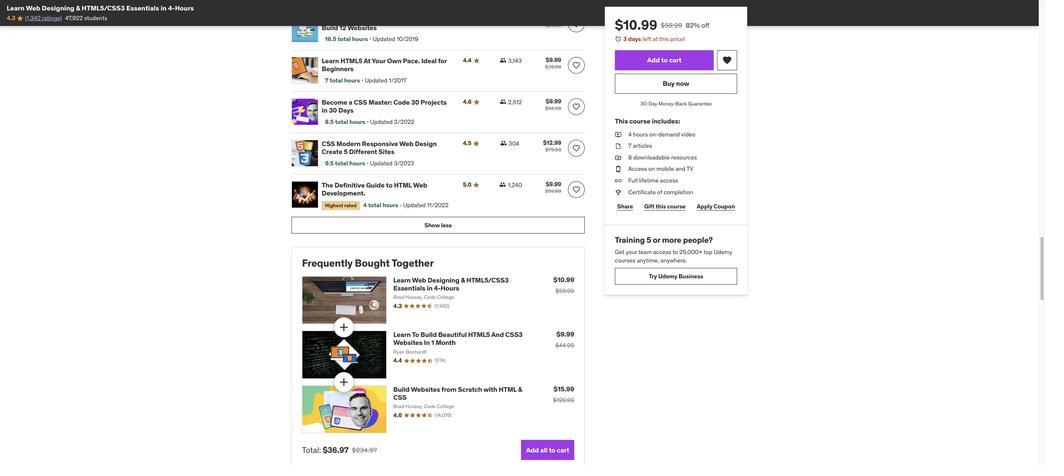 Task type: describe. For each thing, give the bounding box(es) containing it.
college inside learn web designing & html5/css3 essentials in 4-hours brad hussey, code college
[[437, 294, 454, 300]]

show less button
[[292, 217, 585, 234]]

2,512
[[508, 99, 522, 106]]

to inside the definitive guide to html web development.
[[386, 181, 393, 189]]

the essential web developer course - build 12 websites link
[[322, 15, 453, 32]]

or
[[653, 235, 660, 245]]

25,000+
[[679, 248, 702, 256]]

learn for learn web designing & html5/css3 essentials in 4-hours
[[7, 4, 25, 12]]

$234.97
[[352, 446, 377, 455]]

access
[[628, 165, 647, 173]]

access on mobile and tv
[[628, 165, 694, 173]]

includes:
[[652, 117, 680, 125]]

xsmall image for 3,143
[[500, 57, 507, 64]]

different
[[349, 148, 377, 156]]

college inside build websites from scratch with html & css brad hussey, code college
[[437, 403, 454, 410]]

$10.99 for $10.99 $59.99 82% off
[[615, 16, 657, 34]]

xsmall image for become a css master: code 30 projects in 30 days
[[500, 99, 506, 105]]

off
[[702, 21, 709, 29]]

4.3 for (1,342)
[[393, 302, 402, 310]]

your
[[626, 248, 637, 256]]

& for learn web designing & html5/css3 essentials in 4-hours brad hussey, code college
[[461, 276, 465, 284]]

in for learn web designing & html5/css3 essentials in 4-hours
[[161, 4, 167, 12]]

to inside training 5 or more people? get your team access to 25,000+ top udemy courses anytime, anywhere.
[[673, 248, 678, 256]]

updated for your
[[365, 77, 387, 84]]

apply coupon
[[697, 203, 735, 210]]

(1,342)
[[435, 303, 449, 309]]

add for add to cart
[[647, 56, 660, 64]]

apply coupon button
[[695, 198, 737, 215]]

this course includes:
[[615, 117, 680, 125]]

$59.99 for $10.99 $59.99 82% off
[[661, 21, 682, 29]]

1 horizontal spatial 30
[[411, 98, 419, 107]]

hours up 7 articles
[[633, 131, 648, 138]]

4.5
[[463, 140, 471, 147]]

on
[[648, 165, 655, 173]]

to inside button
[[661, 56, 668, 64]]

updated 2/2022
[[370, 118, 414, 126]]

7 total hours
[[325, 77, 360, 84]]

hours for learn web designing & html5/css3 essentials in 4-hours brad hussey, code college
[[441, 284, 459, 292]]

8
[[628, 154, 632, 161]]

3
[[623, 35, 627, 43]]

7 for 7 articles
[[628, 142, 632, 150]]

xsmall image for 8 downloadable resources
[[615, 154, 622, 162]]

learn web designing & html5/css3 essentials in 4-hours link
[[393, 276, 509, 292]]

brad inside learn web designing & html5/css3 essentials in 4-hours brad hussey, code college
[[393, 294, 404, 300]]

build websites from scratch with html & css brad hussey, code college
[[393, 385, 522, 410]]

responsive
[[362, 140, 398, 148]]

0 vertical spatial course
[[629, 117, 651, 125]]

5 inside css modern responsive web design create 5 different sites
[[344, 148, 348, 156]]

total for a
[[335, 118, 348, 126]]

$9.99 for the definitive guide to html web development.
[[546, 181, 561, 188]]

hussey, inside build websites from scratch with html & css brad hussey, code college
[[405, 403, 423, 410]]

82%
[[686, 21, 700, 29]]

and
[[491, 331, 504, 339]]

build inside learn to build beautiful html5 and css3 websites in 1 month ryan bonhardt
[[421, 331, 437, 339]]

build inside build websites from scratch with html & css brad hussey, code college
[[393, 385, 410, 394]]

10/2019
[[397, 35, 418, 43]]

share button
[[615, 198, 635, 215]]

learn for learn web designing & html5/css3 essentials in 4-hours brad hussey, code college
[[393, 276, 411, 284]]

2/2022
[[394, 118, 414, 126]]

wishlist image for learn html5 at your own pace. ideal for beginners
[[572, 61, 581, 70]]

cart inside button
[[669, 56, 682, 64]]

master:
[[369, 98, 392, 107]]

highest rated
[[325, 202, 357, 208]]

$12.99
[[543, 139, 561, 147]]

hours for learn html5 at your own pace. ideal for beginners
[[344, 77, 360, 84]]

total down the definitive guide to html web development.
[[368, 201, 381, 209]]

8.5
[[325, 118, 334, 126]]

back
[[676, 100, 687, 107]]

1/2017
[[389, 77, 407, 84]]

days
[[338, 106, 354, 115]]

wishlist image for css modern responsive web design create 5 different sites
[[572, 144, 581, 153]]

$39.99
[[545, 64, 561, 70]]

xsmall image for certificate of completion
[[615, 188, 622, 197]]

essential
[[335, 15, 363, 24]]

access inside training 5 or more people? get your team access to 25,000+ top udemy courses anytime, anywhere.
[[653, 248, 671, 256]]

show
[[424, 221, 440, 229]]

alarm image
[[615, 36, 622, 42]]

learn web designing & html5/css3 essentials in 4-hours
[[7, 4, 194, 12]]

hours for the essential web developer course - build 12 websites
[[352, 35, 368, 43]]

people?
[[683, 235, 713, 245]]

certificate
[[628, 188, 656, 196]]

the definitive guide to html web development.
[[322, 181, 427, 197]]

$15.99
[[554, 385, 574, 393]]

tv
[[687, 165, 694, 173]]

less
[[441, 221, 452, 229]]

30-day money-back guarantee
[[640, 100, 712, 107]]

money-
[[659, 100, 676, 107]]

web inside the definitive guide to html web development.
[[413, 181, 427, 189]]

designing for learn web designing & html5/css3 essentials in 4-hours brad hussey, code college
[[428, 276, 459, 284]]

web inside css modern responsive web design create 5 different sites
[[399, 140, 413, 148]]

css modern responsive web design create 5 different sites
[[322, 140, 437, 156]]

3,143
[[508, 57, 522, 65]]

1,240
[[508, 181, 522, 189]]

gift this course link
[[642, 198, 688, 215]]

$10.99 $59.99
[[553, 276, 574, 295]]

& for learn web designing & html5/css3 essentials in 4-hours
[[76, 4, 80, 12]]

build inside the essential web developer course - build 12 websites
[[322, 23, 338, 32]]

courses
[[615, 257, 636, 264]]

from
[[442, 385, 456, 394]]

$9.99 $59.99
[[545, 181, 561, 194]]

course
[[413, 15, 435, 24]]

together
[[392, 257, 434, 270]]

gift this course
[[644, 203, 686, 210]]

0 vertical spatial 4.6
[[463, 98, 472, 106]]

pace.
[[403, 57, 420, 65]]

4 for 4 total hours
[[363, 201, 367, 209]]

get
[[615, 248, 625, 256]]

on-
[[649, 131, 658, 138]]

$59.99 for $10.99 $59.99
[[555, 287, 574, 295]]

html5 inside learn to build beautiful html5 and css3 websites in 1 month ryan bonhardt
[[468, 331, 490, 339]]

mobile
[[656, 165, 674, 173]]

xsmall image for 4 hours on-demand video
[[615, 131, 622, 139]]

304
[[509, 140, 519, 148]]

5 inside training 5 or more people? get your team access to 25,000+ top udemy courses anytime, anywhere.
[[647, 235, 651, 245]]

updated left 11/2022 in the top of the page
[[403, 201, 426, 209]]

days
[[628, 35, 641, 43]]

$59.99 for $9.99 $59.99
[[545, 188, 561, 194]]

html5/css3 for learn web designing & html5/css3 essentials in 4-hours
[[82, 4, 125, 12]]

try
[[649, 273, 657, 280]]

share
[[617, 203, 633, 210]]

become a css master: code 30 projects in 30 days link
[[322, 98, 453, 115]]

more
[[662, 235, 681, 245]]

updated 11/2022
[[403, 201, 449, 209]]

own
[[387, 57, 401, 65]]

xsmall image for css modern responsive web design create 5 different sites
[[500, 140, 507, 147]]

at
[[653, 35, 658, 43]]

updated 1/2017
[[365, 77, 407, 84]]

the definitive guide to html web development. link
[[322, 181, 453, 198]]

total for essential
[[338, 35, 351, 43]]

1 vertical spatial udemy
[[658, 273, 677, 280]]

4 for 4 hours on-demand video
[[628, 131, 632, 138]]

ryan
[[393, 349, 405, 355]]

updated for master:
[[370, 118, 393, 126]]

buy now button
[[615, 74, 737, 94]]

developer
[[380, 15, 412, 24]]

guide
[[366, 181, 385, 189]]

$9.99 $44.99
[[555, 330, 574, 349]]

development.
[[322, 189, 365, 197]]

in inside become a css master: code 30 projects in 30 days
[[322, 106, 327, 115]]

html5 inside the 'learn html5 at your own pace. ideal for beginners'
[[341, 57, 362, 65]]

xsmall image for the definitive guide to html web development.
[[499, 181, 506, 188]]

web inside learn web designing & html5/css3 essentials in 4-hours brad hussey, code college
[[412, 276, 426, 284]]

& inside build websites from scratch with html & css brad hussey, code college
[[518, 385, 522, 394]]

1 vertical spatial wishlist image
[[722, 55, 732, 65]]

12
[[339, 23, 346, 32]]



Task type: locate. For each thing, give the bounding box(es) containing it.
0 vertical spatial 7
[[325, 77, 329, 84]]

add all to cart
[[526, 446, 569, 454]]

0 vertical spatial wishlist image
[[572, 20, 581, 28]]

xsmall image up share
[[615, 188, 622, 197]]

buy
[[663, 79, 675, 88]]

access down the or
[[653, 248, 671, 256]]

websites up bonhardt
[[393, 339, 423, 347]]

0 horizontal spatial 4.4
[[393, 357, 402, 365]]

0 horizontal spatial add
[[526, 446, 539, 454]]

$9.99 down $39.99
[[546, 98, 561, 105]]

websites inside learn to build beautiful html5 and css3 websites in 1 month ryan bonhardt
[[393, 339, 423, 347]]

add for add all to cart
[[526, 446, 539, 454]]

xsmall image down this
[[615, 131, 622, 139]]

0 vertical spatial code
[[393, 98, 410, 107]]

1 horizontal spatial 4
[[628, 131, 632, 138]]

in inside learn web designing & html5/css3 essentials in 4-hours brad hussey, code college
[[427, 284, 433, 292]]

to
[[661, 56, 668, 64], [386, 181, 393, 189], [673, 248, 678, 256], [549, 446, 555, 454]]

cart down price!
[[669, 56, 682, 64]]

4.4
[[463, 57, 472, 64], [393, 357, 402, 365]]

0 vertical spatial html5/css3
[[82, 4, 125, 12]]

wishlist image for become a css master: code 30 projects in 30 days
[[572, 103, 581, 111]]

1 horizontal spatial css
[[354, 98, 367, 107]]

the inside the definitive guide to html web development.
[[322, 181, 333, 189]]

total right 9.5
[[335, 159, 348, 167]]

4 total hours
[[363, 201, 398, 209]]

html5 left and
[[468, 331, 490, 339]]

essentials inside learn web designing & html5/css3 essentials in 4-hours brad hussey, code college
[[393, 284, 425, 292]]

udemy inside training 5 or more people? get your team access to 25,000+ top udemy courses anytime, anywhere.
[[714, 248, 732, 256]]

bought
[[355, 257, 390, 270]]

html5/css3 inside learn web designing & html5/css3 essentials in 4-hours brad hussey, code college
[[466, 276, 509, 284]]

0 vertical spatial essentials
[[126, 4, 159, 12]]

college
[[437, 294, 454, 300], [437, 403, 454, 410]]

add to cart
[[647, 56, 682, 64]]

websites
[[348, 23, 377, 32], [393, 339, 423, 347], [411, 385, 440, 394]]

16.5
[[325, 35, 336, 43]]

$15.99 $129.99
[[553, 385, 574, 404]]

hours down the definitive guide to html web development. 'link'
[[383, 201, 398, 209]]

this
[[615, 117, 628, 125]]

0 horizontal spatial 4.6
[[393, 412, 402, 419]]

learn for learn html5 at your own pace. ideal for beginners
[[322, 57, 339, 65]]

1 horizontal spatial add
[[647, 56, 660, 64]]

css3
[[505, 331, 523, 339]]

demand
[[658, 131, 680, 138]]

code inside build websites from scratch with html & css brad hussey, code college
[[424, 403, 436, 410]]

1 the from the top
[[322, 15, 333, 24]]

0 horizontal spatial hours
[[175, 4, 194, 12]]

4.6
[[463, 98, 472, 106], [393, 412, 402, 419]]

certificate of completion
[[628, 188, 693, 196]]

1 horizontal spatial 4.4
[[463, 57, 472, 64]]

574 reviews element
[[435, 358, 446, 365]]

designing for learn web designing & html5/css3 essentials in 4-hours
[[42, 4, 74, 12]]

resources
[[671, 154, 697, 161]]

$9.99 $39.99
[[545, 56, 561, 70]]

(574)
[[435, 358, 446, 364]]

&
[[76, 4, 80, 12], [461, 276, 465, 284], [518, 385, 522, 394]]

xsmall image left 8 at the top right of the page
[[615, 154, 622, 162]]

html down 3/2023
[[394, 181, 412, 189]]

0 horizontal spatial 7
[[325, 77, 329, 84]]

1 vertical spatial html
[[499, 385, 517, 394]]

1 vertical spatial designing
[[428, 276, 459, 284]]

1 vertical spatial 4.3
[[393, 302, 402, 310]]

hours inside learn web designing & html5/css3 essentials in 4-hours brad hussey, code college
[[441, 284, 459, 292]]

0 vertical spatial this
[[659, 35, 669, 43]]

web right the essential
[[365, 15, 379, 24]]

html inside the definitive guide to html web development.
[[394, 181, 412, 189]]

$10.99 for $10.99 $59.99
[[553, 276, 574, 284]]

$9.99 inside the $9.99 $64.99
[[546, 98, 561, 105]]

2 vertical spatial in
[[427, 284, 433, 292]]

college up (1,342)
[[437, 294, 454, 300]]

1342 reviews element
[[435, 303, 449, 310]]

hours down days
[[349, 118, 365, 126]]

the left 12 on the left top of the page
[[322, 15, 333, 24]]

0 vertical spatial $59.99
[[661, 21, 682, 29]]

ratings)
[[42, 14, 62, 22]]

wishlist image right $79.99
[[572, 144, 581, 153]]

to right all
[[549, 446, 555, 454]]

0 vertical spatial websites
[[348, 23, 377, 32]]

0 horizontal spatial udemy
[[658, 273, 677, 280]]

0 horizontal spatial 4.3
[[7, 14, 15, 22]]

4- inside learn web designing & html5/css3 essentials in 4-hours brad hussey, code college
[[434, 284, 441, 292]]

add down 3 days left at this price!
[[647, 56, 660, 64]]

4.4 right for
[[463, 57, 472, 64]]

1 vertical spatial css
[[322, 140, 335, 148]]

$59.99 inside $10.99 $59.99 82% off
[[661, 21, 682, 29]]

1 vertical spatial college
[[437, 403, 454, 410]]

0 vertical spatial 4.4
[[463, 57, 472, 64]]

0 vertical spatial 4.3
[[7, 14, 15, 22]]

1 horizontal spatial cart
[[669, 56, 682, 64]]

anywhere.
[[661, 257, 687, 264]]

css inside css modern responsive web design create 5 different sites
[[322, 140, 335, 148]]

1 vertical spatial $10.99
[[553, 276, 574, 284]]

14015 reviews element
[[435, 412, 452, 419]]

cart inside button
[[557, 446, 569, 454]]

updated for developer
[[373, 35, 395, 43]]

1 vertical spatial 7
[[628, 142, 632, 150]]

0 horizontal spatial 4
[[363, 201, 367, 209]]

coupon
[[714, 203, 735, 210]]

1 horizontal spatial build
[[393, 385, 410, 394]]

0 vertical spatial cart
[[669, 56, 682, 64]]

2 wishlist image from the top
[[572, 103, 581, 111]]

1 horizontal spatial 7
[[628, 142, 632, 150]]

web up the (1,342
[[26, 4, 40, 12]]

websites right 12 on the left top of the page
[[348, 23, 377, 32]]

1 vertical spatial code
[[424, 294, 436, 300]]

4.3 for (1,342 ratings)
[[7, 14, 15, 22]]

updated down the 'learn html5 at your own pace. ideal for beginners'
[[365, 77, 387, 84]]

brad
[[393, 294, 404, 300], [393, 403, 404, 410]]

hours down beginners
[[344, 77, 360, 84]]

xsmall image left 3,143
[[500, 57, 507, 64]]

4- for learn web designing & html5/css3 essentials in 4-hours brad hussey, code college
[[434, 284, 441, 292]]

course down "30-"
[[629, 117, 651, 125]]

1 wishlist image from the top
[[572, 61, 581, 70]]

1 vertical spatial course
[[667, 203, 686, 210]]

1 vertical spatial 4.6
[[393, 412, 402, 419]]

now
[[676, 79, 689, 88]]

1 horizontal spatial html5/css3
[[466, 276, 509, 284]]

css inside become a css master: code 30 projects in 30 days
[[354, 98, 367, 107]]

2 horizontal spatial &
[[518, 385, 522, 394]]

1 horizontal spatial html5
[[468, 331, 490, 339]]

0 horizontal spatial cart
[[557, 446, 569, 454]]

css inside build websites from scratch with html & css brad hussey, code college
[[393, 393, 407, 402]]

1 vertical spatial 5
[[647, 235, 651, 245]]

the
[[322, 15, 333, 24], [322, 181, 333, 189]]

left
[[643, 35, 651, 43]]

learn web designing & html5/css3 essentials in 4-hours brad hussey, code college
[[393, 276, 509, 300]]

2 brad from the top
[[393, 403, 404, 410]]

xsmall image for full lifetime access
[[615, 177, 622, 185]]

4 up 7 articles
[[628, 131, 632, 138]]

guarantee
[[688, 100, 712, 107]]

code inside become a css master: code 30 projects in 30 days
[[393, 98, 410, 107]]

wishlist image
[[572, 20, 581, 28], [722, 55, 732, 65], [572, 186, 581, 194]]

team
[[638, 248, 652, 256]]

all
[[540, 446, 548, 454]]

course
[[629, 117, 651, 125], [667, 203, 686, 210]]

wishlist image right $64.99
[[572, 103, 581, 111]]

wishlist image right $39.99
[[572, 61, 581, 70]]

full
[[628, 177, 638, 184]]

1 vertical spatial hussey,
[[405, 403, 423, 410]]

learn inside learn to build beautiful html5 and css3 websites in 1 month ryan bonhardt
[[393, 331, 411, 339]]

hours for learn web designing & html5/css3 essentials in 4-hours
[[175, 4, 194, 12]]

0 horizontal spatial designing
[[42, 4, 74, 12]]

1 horizontal spatial hours
[[441, 284, 459, 292]]

1 hussey, from the top
[[405, 294, 423, 300]]

code up (1,342)
[[424, 294, 436, 300]]

add inside button
[[526, 446, 539, 454]]

to
[[412, 331, 419, 339]]

0 vertical spatial college
[[437, 294, 454, 300]]

4 right rated at the left top of page
[[363, 201, 367, 209]]

8 downloadable resources
[[628, 154, 697, 161]]

wishlist image for -
[[572, 20, 581, 28]]

websites inside the essential web developer course - build 12 websites
[[348, 23, 377, 32]]

cart right all
[[557, 446, 569, 454]]

0 vertical spatial access
[[660, 177, 678, 184]]

training 5 or more people? get your team access to 25,000+ top udemy courses anytime, anywhere.
[[615, 235, 732, 264]]

articles
[[633, 142, 652, 150]]

0 horizontal spatial html
[[394, 181, 412, 189]]

css
[[354, 98, 367, 107], [322, 140, 335, 148], [393, 393, 407, 402]]

$10.99 $59.99 82% off
[[615, 16, 709, 34]]

websites inside build websites from scratch with html & css brad hussey, code college
[[411, 385, 440, 394]]

0 vertical spatial designing
[[42, 4, 74, 12]]

$9.99 for become a css master: code 30 projects in 30 days
[[546, 98, 561, 105]]

total down 12 on the left top of the page
[[338, 35, 351, 43]]

rated
[[344, 202, 357, 208]]

$9.99 inside $9.99 $59.99
[[546, 181, 561, 188]]

47,922 students
[[65, 14, 107, 22]]

web down together
[[412, 276, 426, 284]]

to inside button
[[549, 446, 555, 454]]

xsmall image left full
[[615, 177, 622, 185]]

47,922
[[65, 14, 83, 22]]

learn html5 at your own pace. ideal for beginners link
[[322, 57, 453, 73]]

hussey, inside learn web designing & html5/css3 essentials in 4-hours brad hussey, code college
[[405, 294, 423, 300]]

designing up ratings)
[[42, 4, 74, 12]]

essentials for learn web designing & html5/css3 essentials in 4-hours
[[126, 4, 159, 12]]

learn inside the 'learn html5 at your own pace. ideal for beginners'
[[322, 57, 339, 65]]

designing
[[42, 4, 74, 12], [428, 276, 459, 284]]

1
[[431, 339, 434, 347]]

learn html5 at your own pace. ideal for beginners
[[322, 57, 447, 73]]

in
[[424, 339, 430, 347]]

1 horizontal spatial in
[[322, 106, 327, 115]]

students
[[84, 14, 107, 22]]

anytime,
[[637, 257, 659, 264]]

updated down the essential web developer course - build 12 websites link
[[373, 35, 395, 43]]

0 vertical spatial hussey,
[[405, 294, 423, 300]]

become
[[322, 98, 347, 107]]

month
[[436, 339, 456, 347]]

& inside learn web designing & html5/css3 essentials in 4-hours brad hussey, code college
[[461, 276, 465, 284]]

$9.99 for learn html5 at your own pace. ideal for beginners
[[546, 56, 561, 64]]

3 wishlist image from the top
[[572, 144, 581, 153]]

xsmall image left 'access'
[[615, 165, 622, 173]]

learn inside learn web designing & html5/css3 essentials in 4-hours brad hussey, code college
[[393, 276, 411, 284]]

xsmall image
[[500, 99, 506, 105], [500, 140, 507, 147], [615, 165, 622, 173], [499, 181, 506, 188]]

2 vertical spatial code
[[424, 403, 436, 410]]

1 horizontal spatial 4.3
[[393, 302, 402, 310]]

1 vertical spatial websites
[[393, 339, 423, 347]]

2 the from the top
[[322, 181, 333, 189]]

code inside learn web designing & html5/css3 essentials in 4-hours brad hussey, code college
[[424, 294, 436, 300]]

1 vertical spatial 4
[[363, 201, 367, 209]]

udemy right try
[[658, 273, 677, 280]]

html5/css3 for learn web designing & html5/css3 essentials in 4-hours brad hussey, code college
[[466, 276, 509, 284]]

xsmall image left 1,240 on the left top of the page
[[499, 181, 506, 188]]

in for learn web designing & html5/css3 essentials in 4-hours brad hussey, code college
[[427, 284, 433, 292]]

websites left from
[[411, 385, 440, 394]]

5 left the or
[[647, 235, 651, 245]]

1 horizontal spatial designing
[[428, 276, 459, 284]]

5 up 9.5 total hours
[[344, 148, 348, 156]]

xsmall image left 304
[[500, 140, 507, 147]]

completion
[[664, 188, 693, 196]]

css modern responsive web design create 5 different sites link
[[322, 140, 453, 156]]

of
[[657, 188, 662, 196]]

learn to build beautiful html5 and css3 websites in 1 month link
[[393, 331, 523, 347]]

0 vertical spatial css
[[354, 98, 367, 107]]

udemy right the top on the right bottom of the page
[[714, 248, 732, 256]]

$9.99 inside $9.99 $44.99
[[556, 330, 574, 339]]

brad inside build websites from scratch with html & css brad hussey, code college
[[393, 403, 404, 410]]

$9.99 down $79.99
[[546, 181, 561, 188]]

2 vertical spatial websites
[[411, 385, 440, 394]]

in
[[161, 4, 167, 12], [322, 106, 327, 115], [427, 284, 433, 292]]

beginners
[[322, 65, 354, 73]]

to down 3 days left at this price!
[[661, 56, 668, 64]]

html right with
[[499, 385, 517, 394]]

the for build
[[322, 15, 333, 24]]

html5 left at on the top left of the page
[[341, 57, 362, 65]]

1 vertical spatial brad
[[393, 403, 404, 410]]

hours
[[352, 35, 368, 43], [344, 77, 360, 84], [349, 118, 365, 126], [633, 131, 648, 138], [349, 159, 365, 167], [383, 201, 398, 209]]

1 horizontal spatial $10.99
[[615, 16, 657, 34]]

1 vertical spatial this
[[656, 203, 666, 210]]

build down ryan
[[393, 385, 410, 394]]

code up 2/2022
[[393, 98, 410, 107]]

0 horizontal spatial &
[[76, 4, 80, 12]]

1 vertical spatial cart
[[557, 446, 569, 454]]

1 horizontal spatial 4-
[[434, 284, 441, 292]]

30
[[411, 98, 419, 107], [329, 106, 337, 115]]

essentials for learn web designing & html5/css3 essentials in 4-hours brad hussey, code college
[[393, 284, 425, 292]]

2 vertical spatial build
[[393, 385, 410, 394]]

modern
[[336, 140, 361, 148]]

4- for learn web designing & html5/css3 essentials in 4-hours
[[168, 4, 175, 12]]

course inside "gift this course" link
[[667, 203, 686, 210]]

updated for web
[[370, 159, 393, 167]]

2 horizontal spatial build
[[421, 331, 437, 339]]

to up anywhere.
[[673, 248, 678, 256]]

hours down the essential
[[352, 35, 368, 43]]

1 vertical spatial add
[[526, 446, 539, 454]]

total down days
[[335, 118, 348, 126]]

0 vertical spatial brad
[[393, 294, 404, 300]]

(14,015)
[[435, 412, 452, 418]]

$79.99
[[545, 147, 561, 153]]

2 horizontal spatial in
[[427, 284, 433, 292]]

1 vertical spatial 4-
[[434, 284, 441, 292]]

2 vertical spatial $59.99
[[555, 287, 574, 295]]

4.4 down ryan
[[393, 357, 402, 365]]

7 up 8 at the top right of the page
[[628, 142, 632, 150]]

code up (14,015)
[[424, 403, 436, 410]]

highest
[[325, 202, 343, 208]]

0 horizontal spatial 30
[[329, 106, 337, 115]]

price!
[[670, 35, 685, 43]]

hours down different
[[349, 159, 365, 167]]

30 up 8.5
[[329, 106, 337, 115]]

xsmall image
[[500, 57, 507, 64], [615, 131, 622, 139], [615, 142, 622, 150], [615, 154, 622, 162], [615, 177, 622, 185], [615, 188, 622, 197]]

web left design at the left
[[399, 140, 413, 148]]

7 down beginners
[[325, 77, 329, 84]]

0 horizontal spatial build
[[322, 23, 338, 32]]

html
[[394, 181, 412, 189], [499, 385, 517, 394]]

wishlist image for web
[[572, 186, 581, 194]]

scratch
[[458, 385, 482, 394]]

create
[[322, 148, 342, 156]]

-
[[437, 15, 439, 24]]

2 college from the top
[[437, 403, 454, 410]]

1 vertical spatial in
[[322, 106, 327, 115]]

$59.99 inside $10.99 $59.99
[[555, 287, 574, 295]]

1 brad from the top
[[393, 294, 404, 300]]

$9.99 inside $9.99 $39.99
[[546, 56, 561, 64]]

0 horizontal spatial css
[[322, 140, 335, 148]]

total for modern
[[335, 159, 348, 167]]

web inside the essential web developer course - build 12 websites
[[365, 15, 379, 24]]

1 vertical spatial wishlist image
[[572, 103, 581, 111]]

0 vertical spatial add
[[647, 56, 660, 64]]

wishlist image
[[572, 61, 581, 70], [572, 103, 581, 111], [572, 144, 581, 153]]

add left all
[[526, 446, 539, 454]]

1 vertical spatial $59.99
[[545, 188, 561, 194]]

1 horizontal spatial 5
[[647, 235, 651, 245]]

0 horizontal spatial 5
[[344, 148, 348, 156]]

this right gift on the right top of page
[[656, 203, 666, 210]]

0 vertical spatial udemy
[[714, 248, 732, 256]]

ideal
[[421, 57, 437, 65]]

build up 16.5 in the top left of the page
[[322, 23, 338, 32]]

the up highest
[[322, 181, 333, 189]]

html inside build websites from scratch with html & css brad hussey, code college
[[499, 385, 517, 394]]

$9.99 $64.99
[[545, 98, 561, 112]]

at
[[364, 57, 371, 65]]

xsmall image left 7 articles
[[615, 142, 622, 150]]

the inside the essential web developer course - build 12 websites
[[322, 15, 333, 24]]

2 vertical spatial &
[[518, 385, 522, 394]]

2 horizontal spatial css
[[393, 393, 407, 402]]

hours for become a css master: code 30 projects in 30 days
[[349, 118, 365, 126]]

1 horizontal spatial essentials
[[393, 284, 425, 292]]

1 college from the top
[[437, 294, 454, 300]]

this right at
[[659, 35, 669, 43]]

learn for learn to build beautiful html5 and css3 websites in 1 month ryan bonhardt
[[393, 331, 411, 339]]

1 horizontal spatial course
[[667, 203, 686, 210]]

updated down become a css master: code 30 projects in 30 days
[[370, 118, 393, 126]]

for
[[438, 57, 447, 65]]

0 horizontal spatial in
[[161, 4, 167, 12]]

0 vertical spatial $10.99
[[615, 16, 657, 34]]

your
[[372, 57, 386, 65]]

updated down the sites
[[370, 159, 393, 167]]

9.5
[[325, 159, 334, 167]]

$9.99 up $44.99 on the bottom right
[[556, 330, 574, 339]]

add inside button
[[647, 56, 660, 64]]

9.5 total hours
[[325, 159, 365, 167]]

total down beginners
[[330, 77, 343, 84]]

access down mobile
[[660, 177, 678, 184]]

learn
[[7, 4, 25, 12], [322, 57, 339, 65], [393, 276, 411, 284], [393, 331, 411, 339]]

0 vertical spatial wishlist image
[[572, 61, 581, 70]]

1 vertical spatial 4.4
[[393, 357, 402, 365]]

1 horizontal spatial &
[[461, 276, 465, 284]]

1 vertical spatial essentials
[[393, 284, 425, 292]]

2 hussey, from the top
[[405, 403, 423, 410]]

designing up (1,342)
[[428, 276, 459, 284]]

1 horizontal spatial udemy
[[714, 248, 732, 256]]

course down completion
[[667, 203, 686, 210]]

$9.99 down $24.99
[[546, 56, 561, 64]]

designing inside learn web designing & html5/css3 essentials in 4-hours brad hussey, code college
[[428, 276, 459, 284]]

total for html5
[[330, 77, 343, 84]]

day
[[649, 100, 657, 107]]

full lifetime access
[[628, 177, 678, 184]]

30 left "projects" at top left
[[411, 98, 419, 107]]

0 horizontal spatial html5/css3
[[82, 4, 125, 12]]

with
[[484, 385, 497, 394]]

0 horizontal spatial $10.99
[[553, 276, 574, 284]]

college up (14,015)
[[437, 403, 454, 410]]

sites
[[379, 148, 395, 156]]

the for development.
[[322, 181, 333, 189]]

updated 3/2023
[[370, 159, 414, 167]]

xsmall image for 7 articles
[[615, 142, 622, 150]]

hours for css modern responsive web design create 5 different sites
[[349, 159, 365, 167]]

0 vertical spatial the
[[322, 15, 333, 24]]

web up updated 11/2022
[[413, 181, 427, 189]]

(1,342 ratings)
[[25, 14, 62, 22]]

to right guide
[[386, 181, 393, 189]]

1 horizontal spatial 4.6
[[463, 98, 472, 106]]

7 for 7 total hours
[[325, 77, 329, 84]]

build right to
[[421, 331, 437, 339]]

2 vertical spatial wishlist image
[[572, 144, 581, 153]]

xsmall image left 2,512
[[500, 99, 506, 105]]



Task type: vqa. For each thing, say whether or not it's contained in the screenshot.


